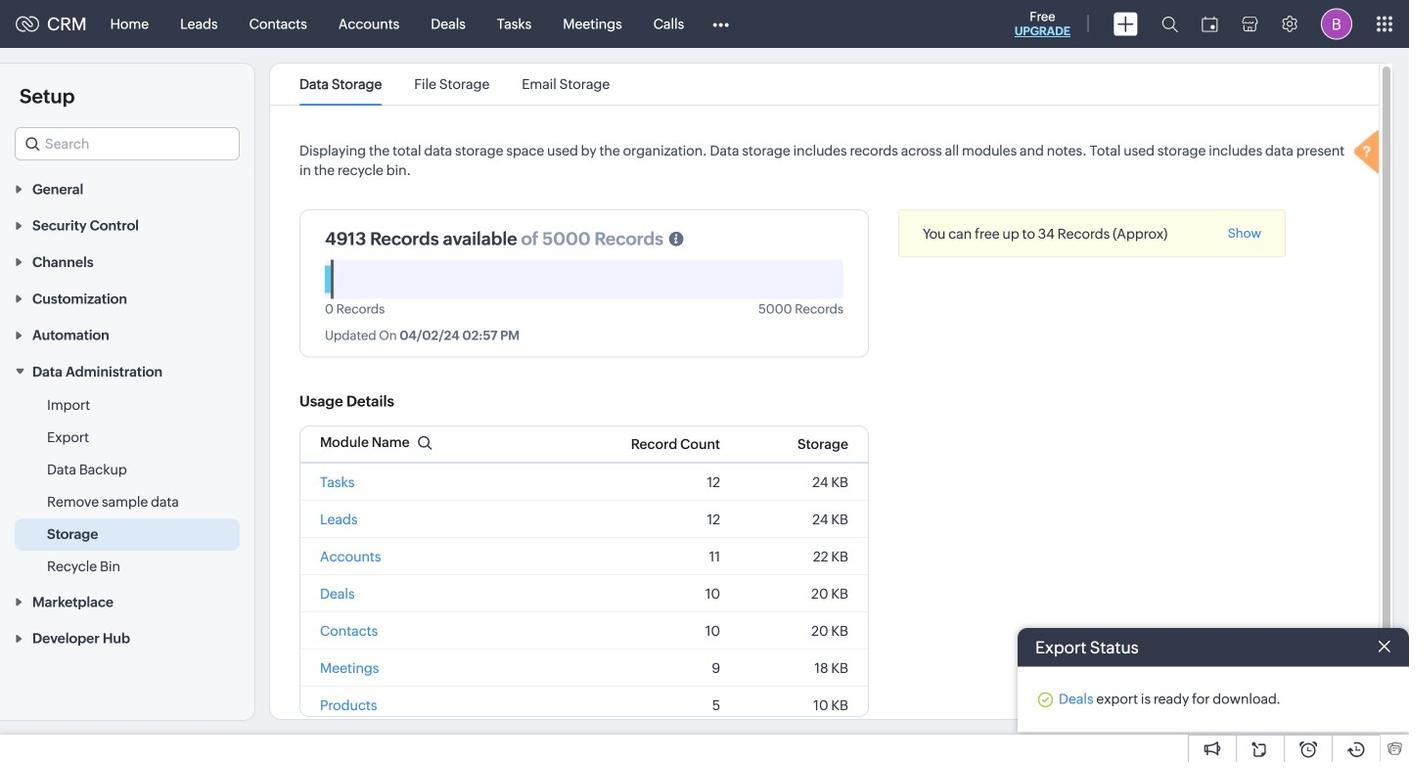 Task type: vqa. For each thing, say whether or not it's contained in the screenshot.
Channels image
no



Task type: describe. For each thing, give the bounding box(es) containing it.
search image
[[1162, 16, 1179, 32]]

logo image
[[16, 16, 39, 32]]

loading image
[[1350, 127, 1389, 181]]

create menu image
[[1114, 12, 1139, 36]]

profile element
[[1310, 0, 1365, 47]]

calendar image
[[1202, 16, 1219, 32]]



Task type: locate. For each thing, give the bounding box(es) containing it.
region
[[0, 390, 255, 584]]

Other Modules field
[[700, 8, 742, 40]]

create menu element
[[1103, 0, 1150, 47]]

profile image
[[1322, 8, 1353, 40]]

None field
[[15, 127, 240, 161]]

Search text field
[[16, 128, 239, 160]]

search element
[[1150, 0, 1191, 48]]



